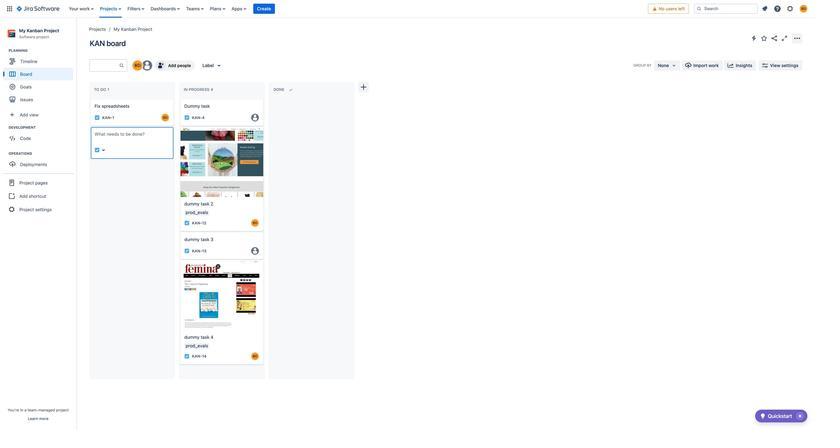 Task type: vqa. For each thing, say whether or not it's contained in the screenshot.
leftmost The 'Task' icon
no



Task type: locate. For each thing, give the bounding box(es) containing it.
in progress element
[[184, 87, 214, 92]]

0 vertical spatial create issue image
[[176, 228, 184, 236]]

help image
[[774, 5, 781, 13]]

banner
[[0, 0, 815, 18]]

settings image
[[786, 5, 794, 13]]

task image
[[95, 115, 100, 120], [95, 148, 100, 153], [184, 354, 189, 359]]

2 task image from the top
[[184, 221, 189, 226]]

Search this board text field
[[90, 60, 119, 71]]

2 create issue image from the top
[[176, 256, 184, 264]]

Search field
[[694, 4, 758, 14]]

1 vertical spatial heading
[[9, 125, 76, 130]]

3 heading from the top
[[9, 151, 76, 156]]

2 heading from the top
[[9, 125, 76, 130]]

create issue image
[[86, 95, 94, 103], [176, 95, 184, 103], [176, 123, 184, 131]]

heading
[[9, 48, 76, 53], [9, 125, 76, 130], [9, 151, 76, 156]]

list
[[66, 0, 648, 18], [759, 3, 811, 14]]

1 heading from the top
[[9, 48, 76, 53]]

0 vertical spatial task image
[[184, 115, 189, 120]]

None search field
[[694, 4, 758, 14]]

0 horizontal spatial list
[[66, 0, 648, 18]]

your profile and settings image
[[800, 5, 807, 13]]

2 vertical spatial task image
[[184, 249, 189, 254]]

enter full screen image
[[781, 35, 788, 42]]

1 vertical spatial task image
[[184, 221, 189, 226]]

heading for planning image in the left top of the page
[[9, 48, 76, 53]]

3 task image from the top
[[184, 249, 189, 254]]

view settings image
[[761, 62, 769, 69]]

2 vertical spatial heading
[[9, 151, 76, 156]]

jira software image
[[17, 5, 59, 13], [17, 5, 59, 13]]

sidebar navigation image
[[69, 25, 83, 38]]

group for operations "icon"
[[3, 151, 76, 173]]

1 task image from the top
[[184, 115, 189, 120]]

check image
[[759, 413, 767, 421]]

heading for development icon
[[9, 125, 76, 130]]

add people image
[[157, 62, 164, 69]]

0 vertical spatial heading
[[9, 48, 76, 53]]

create column image
[[360, 83, 367, 91]]

create issue image
[[176, 228, 184, 236], [176, 256, 184, 264]]

task image
[[184, 115, 189, 120], [184, 221, 189, 226], [184, 249, 189, 254]]

1 create issue image from the top
[[176, 228, 184, 236]]

1 vertical spatial create issue image
[[176, 256, 184, 264]]

group
[[3, 48, 76, 108], [3, 125, 76, 147], [3, 151, 76, 173], [3, 174, 74, 219]]

list item
[[253, 0, 275, 18]]

import image
[[685, 62, 692, 69]]

task image for create issue icon related to in progress element
[[184, 115, 189, 120]]



Task type: describe. For each thing, give the bounding box(es) containing it.
primary element
[[4, 0, 648, 18]]

operations image
[[1, 150, 9, 158]]

dismiss quickstart image
[[795, 412, 805, 422]]

more actions image
[[793, 35, 801, 42]]

planning image
[[1, 47, 9, 55]]

to do element
[[94, 87, 110, 92]]

group for planning image in the left top of the page
[[3, 48, 76, 108]]

star kan board image
[[760, 35, 768, 42]]

appswitcher icon image
[[6, 5, 13, 13]]

notifications image
[[761, 5, 769, 13]]

2 vertical spatial task image
[[184, 354, 189, 359]]

create issue image for to do element
[[86, 95, 94, 103]]

search image
[[697, 6, 702, 11]]

sidebar element
[[0, 18, 76, 431]]

group for development icon
[[3, 125, 76, 147]]

task image for 1st create issue image from the top of the page
[[184, 249, 189, 254]]

development image
[[1, 124, 9, 132]]

automations menu button icon image
[[750, 34, 758, 42]]

1 horizontal spatial list
[[759, 3, 811, 14]]

heading for operations "icon"
[[9, 151, 76, 156]]

What needs to be done? - Press the "Enter" key to submit or the "Escape" key to cancel. text field
[[95, 131, 170, 144]]

goal image
[[10, 84, 15, 90]]

1 vertical spatial task image
[[95, 148, 100, 153]]

0 vertical spatial task image
[[95, 115, 100, 120]]

create issue image for in progress element
[[176, 95, 184, 103]]



